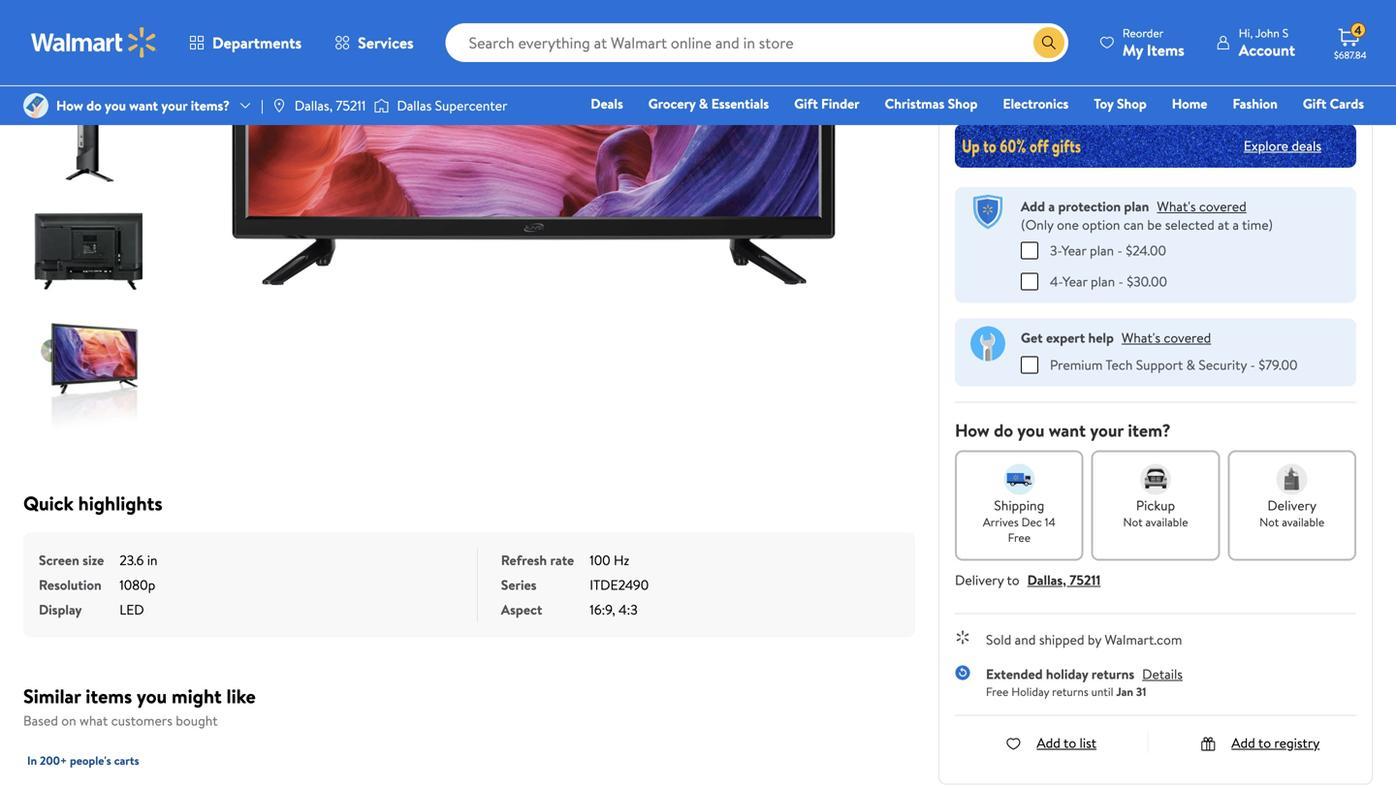 Task type: describe. For each thing, give the bounding box(es) containing it.
purchased
[[1014, 14, 1065, 31]]

rate
[[550, 551, 574, 570]]

option
[[1083, 215, 1121, 234]]

might
[[172, 683, 222, 710]]

& inside grocery & essentials link
[[699, 94, 708, 113]]

to for dallas,
[[1007, 571, 1020, 589]]

do for how do you want your item?
[[994, 418, 1014, 443]]

people's
[[70, 753, 111, 769]]

electronics
[[1003, 94, 1069, 113]]

 image for how do you want your items?
[[23, 93, 48, 118]]

add to registry
[[1232, 734, 1320, 752]]

1 horizontal spatial 75211
[[1070, 571, 1101, 589]]

departments
[[212, 32, 302, 53]]

to for registry
[[1259, 734, 1272, 752]]

add to list button
[[1006, 734, 1097, 752]]

size
[[83, 551, 104, 570]]

covered inside add a protection plan what's covered (only one option can be selected at a time)
[[1200, 197, 1247, 216]]

4-
[[1050, 272, 1063, 291]]

reorder
[[1123, 25, 1164, 41]]

shop for toy shop
[[1117, 94, 1147, 113]]

cards
[[1330, 94, 1365, 113]]

ilive 23.6" led tv/dvd combo, itde2490b - image 3 of 5 image
[[33, 70, 146, 183]]

31
[[1137, 684, 1147, 700]]

what
[[80, 711, 108, 730]]

23.6 in resolution
[[39, 551, 158, 595]]

what's inside add a protection plan what's covered (only one option can be selected at a time)
[[1158, 197, 1196, 216]]

add for add to cart
[[1220, 58, 1248, 79]]

search icon image
[[1042, 35, 1057, 50]]

ilive 23.6" led tv/dvd combo, itde2490b - image 4 of 5 image
[[33, 195, 146, 308]]

deals link
[[582, 93, 632, 114]]

one debit
[[1216, 121, 1282, 140]]

on
[[61, 711, 76, 730]]

buy
[[1026, 58, 1050, 79]]

carts
[[114, 753, 139, 769]]

grocery
[[649, 94, 696, 113]]

delivery for not
[[1268, 496, 1317, 515]]

finder
[[822, 94, 860, 113]]

2 vertical spatial -
[[1251, 355, 1256, 374]]

get expert help what's covered
[[1021, 328, 1212, 347]]

add a protection plan what's covered (only one option can be selected at a time)
[[1021, 197, 1274, 234]]

screen size
[[39, 551, 104, 570]]

14
[[1045, 514, 1056, 530]]

legal information image
[[1103, 14, 1118, 30]]

quick highlights
[[23, 490, 163, 517]]

1 vertical spatial what's
[[1122, 328, 1161, 347]]

intent image for shipping image
[[1004, 464, 1035, 495]]

1080p
[[120, 576, 155, 595]]

your for item?
[[1091, 418, 1124, 443]]

walmart image
[[31, 27, 157, 58]]

get
[[1021, 328, 1043, 347]]

add for add to list
[[1037, 734, 1061, 752]]

in
[[147, 551, 158, 570]]

items?
[[191, 96, 230, 115]]

reorder my items
[[1123, 25, 1185, 61]]

arrives
[[983, 514, 1019, 530]]

deals
[[591, 94, 623, 113]]

help
[[1089, 328, 1114, 347]]

premium
[[1050, 355, 1103, 374]]

0 vertical spatial 75211
[[336, 96, 366, 115]]

dec
[[1022, 514, 1042, 530]]

in_home_installation logo image
[[971, 326, 1006, 361]]

item?
[[1128, 418, 1171, 443]]

Premium Tech Support & Security - $79.00 checkbox
[[1021, 356, 1039, 374]]

1 vertical spatial covered
[[1164, 328, 1212, 347]]

shipping arrives dec 14 free
[[983, 496, 1056, 546]]

grocery & essentials link
[[640, 93, 778, 114]]

intent image for delivery image
[[1277, 464, 1308, 495]]

display
[[39, 600, 82, 619]]

hz
[[614, 551, 630, 570]]

extended holiday returns details free holiday returns until jan 31
[[986, 665, 1183, 700]]

1 horizontal spatial a
[[1233, 215, 1240, 234]]

items
[[86, 683, 132, 710]]

one debit link
[[1207, 120, 1290, 141]]

debit
[[1248, 121, 1282, 140]]

16:9,
[[590, 600, 616, 619]]

up to sixty percent off deals. shop now. image
[[955, 124, 1357, 168]]

you for how do you want your items?
[[105, 96, 126, 115]]

free for extended
[[986, 684, 1009, 700]]

home
[[1172, 94, 1208, 113]]

wpp logo image
[[971, 195, 1006, 230]]

intent image for pickup image
[[1141, 464, 1172, 495]]

fashion link
[[1225, 93, 1287, 114]]

in 200+ people's carts
[[27, 753, 139, 769]]

tech
[[1106, 355, 1133, 374]]

christmas shop link
[[876, 93, 987, 114]]

christmas
[[885, 94, 945, 113]]

home link
[[1164, 93, 1217, 114]]

how do you want your item?
[[955, 418, 1171, 443]]

shop for christmas shop
[[948, 94, 978, 113]]

explore deals link
[[1237, 129, 1330, 163]]

how do you want your items?
[[56, 96, 230, 115]]

online
[[1068, 14, 1099, 31]]

do for how do you want your items?
[[86, 96, 102, 115]]

toy
[[1094, 94, 1114, 113]]

3-year plan - $24.00
[[1050, 241, 1167, 260]]

explore
[[1244, 136, 1289, 155]]

$24.00
[[1126, 241, 1167, 260]]

plan for $24.00
[[1090, 241, 1115, 260]]

sold
[[986, 630, 1012, 649]]

1080p display
[[39, 576, 155, 619]]

how for how do you want your items?
[[56, 96, 83, 115]]

bought
[[176, 711, 218, 730]]

want for items?
[[129, 96, 158, 115]]

price
[[955, 14, 981, 31]]

how for how do you want your item?
[[955, 418, 990, 443]]

year for 3-
[[1062, 241, 1087, 260]]

4
[[1355, 22, 1362, 39]]

gift for cards
[[1303, 94, 1327, 113]]

dallas
[[397, 96, 432, 115]]

0 horizontal spatial a
[[1049, 197, 1055, 216]]

explore deals
[[1244, 136, 1322, 155]]

walmart.com
[[1105, 630, 1183, 649]]

holiday
[[1012, 684, 1050, 700]]

4-Year plan - $30.00 checkbox
[[1021, 273, 1039, 290]]

year for 4-
[[1063, 272, 1088, 291]]



Task type: vqa. For each thing, say whether or not it's contained in the screenshot.
How associated with How do you want your item?
yes



Task type: locate. For each thing, give the bounding box(es) containing it.
& right grocery
[[699, 94, 708, 113]]

services
[[358, 32, 414, 53]]

 image right |
[[271, 98, 287, 113]]

- for $30.00
[[1119, 272, 1124, 291]]

0 horizontal spatial delivery
[[955, 571, 1004, 589]]

delivery to dallas, 75211
[[955, 571, 1101, 589]]

0 vertical spatial free
[[1008, 529, 1031, 546]]

 image down walmart image
[[23, 93, 48, 118]]

0 horizontal spatial shop
[[948, 94, 978, 113]]

1 vertical spatial year
[[1063, 272, 1088, 291]]

protection
[[1059, 197, 1121, 216]]

not down intent image for delivery
[[1260, 514, 1280, 530]]

1 vertical spatial 75211
[[1070, 571, 1101, 589]]

2 not from the left
[[1260, 514, 1280, 530]]

0 horizontal spatial available
[[1146, 514, 1189, 530]]

gift left cards
[[1303, 94, 1327, 113]]

1 available from the left
[[1146, 514, 1189, 530]]

1 gift from the left
[[795, 94, 818, 113]]

what's covered button for get expert help
[[1122, 328, 1212, 347]]

add inside button
[[1220, 58, 1248, 79]]

buy now button
[[955, 49, 1152, 88]]

pickup not available
[[1124, 496, 1189, 530]]

my
[[1123, 39, 1144, 61]]

you down walmart image
[[105, 96, 126, 115]]

in
[[27, 753, 37, 769]]

plan down 3-year plan - $24.00
[[1091, 272, 1116, 291]]

what's
[[1158, 197, 1196, 216], [1122, 328, 1161, 347]]

ilive 23.6" led tv/dvd combo, itde2490b - image 5 of 5 image
[[33, 320, 146, 434]]

gift for finder
[[795, 94, 818, 113]]

not down intent image for pickup
[[1124, 514, 1143, 530]]

refresh
[[501, 551, 547, 570]]

dallas, down 14
[[1028, 571, 1067, 589]]

1 horizontal spatial gift
[[1303, 94, 1327, 113]]

can
[[1124, 215, 1145, 234]]

0 horizontal spatial returns
[[1053, 684, 1089, 700]]

one
[[1216, 121, 1245, 140]]

2 gift from the left
[[1303, 94, 1327, 113]]

3-Year plan - $24.00 checkbox
[[1021, 242, 1039, 259]]

when
[[984, 14, 1011, 31]]

screen
[[39, 551, 79, 570]]

Walmart Site-Wide search field
[[446, 23, 1069, 62]]

75211 left dallas
[[336, 96, 366, 115]]

dallas, 75211
[[295, 96, 366, 115]]

free inside extended holiday returns details free holiday returns until jan 31
[[986, 684, 1009, 700]]

walmart+
[[1307, 121, 1365, 140]]

jan
[[1117, 684, 1134, 700]]

gift cards link
[[1295, 93, 1373, 114]]

0 horizontal spatial not
[[1124, 514, 1143, 530]]

dallas, 75211 button
[[1028, 571, 1101, 589]]

you inside similar items you might like based on what customers bought
[[137, 683, 167, 710]]

a left one
[[1049, 197, 1055, 216]]

to
[[1252, 58, 1266, 79], [1007, 571, 1020, 589], [1064, 734, 1077, 752], [1259, 734, 1272, 752]]

covered right the be
[[1200, 197, 1247, 216]]

1 horizontal spatial dallas,
[[1028, 571, 1067, 589]]

2 horizontal spatial  image
[[374, 96, 389, 115]]

christmas shop
[[885, 94, 978, 113]]

you for similar items you might like based on what customers bought
[[137, 683, 167, 710]]

itde2490 aspect
[[501, 576, 649, 619]]

essentials
[[712, 94, 769, 113]]

add to cart button
[[1160, 49, 1357, 88]]

premium tech support & security - $79.00
[[1050, 355, 1298, 374]]

items
[[1147, 39, 1185, 61]]

free left holiday
[[986, 684, 1009, 700]]

add left one
[[1021, 197, 1046, 216]]

1 horizontal spatial you
[[137, 683, 167, 710]]

available inside pickup not available
[[1146, 514, 1189, 530]]

1 vertical spatial you
[[1018, 418, 1045, 443]]

holiday
[[1047, 665, 1089, 684]]

0 horizontal spatial want
[[129, 96, 158, 115]]

until
[[1092, 684, 1114, 700]]

your left item?
[[1091, 418, 1124, 443]]

shop inside 'link'
[[1117, 94, 1147, 113]]

how down walmart image
[[56, 96, 83, 115]]

0 vertical spatial &
[[699, 94, 708, 113]]

shipped
[[1040, 630, 1085, 649]]

1 horizontal spatial want
[[1049, 418, 1086, 443]]

plan inside add a protection plan what's covered (only one option can be selected at a time)
[[1125, 197, 1150, 216]]

0 horizontal spatial 75211
[[336, 96, 366, 115]]

want left items?
[[129, 96, 158, 115]]

do up intent image for shipping at the right
[[994, 418, 1014, 443]]

free down shipping on the right bottom of the page
[[1008, 529, 1031, 546]]

plan down option
[[1090, 241, 1115, 260]]

0 vertical spatial want
[[129, 96, 158, 115]]

&
[[699, 94, 708, 113], [1187, 355, 1196, 374]]

1 shop from the left
[[948, 94, 978, 113]]

 image for dallas supercenter
[[374, 96, 389, 115]]

returns left '31'
[[1092, 665, 1135, 684]]

add left the 'list'
[[1037, 734, 1061, 752]]

- for $24.00
[[1118, 241, 1123, 260]]

shop right christmas
[[948, 94, 978, 113]]

ilive 23.6" led tv/dvd combo, itde2490b - image 2 of 5 image
[[33, 0, 146, 58]]

delivery down arrives
[[955, 571, 1004, 589]]

add to list
[[1037, 734, 1097, 752]]

now
[[1054, 58, 1082, 79]]

at
[[1218, 215, 1230, 234]]

not inside delivery not available
[[1260, 514, 1280, 530]]

23.6
[[120, 551, 144, 570]]

plan for $30.00
[[1091, 272, 1116, 291]]

to left dallas, 75211 button
[[1007, 571, 1020, 589]]

100
[[590, 551, 611, 570]]

one
[[1057, 215, 1079, 234]]

ilive 23.6" led tv/dvd combo, itde2490b image
[[224, 0, 844, 392]]

delivery not available
[[1260, 496, 1325, 530]]

registry
[[1275, 734, 1320, 752]]

free for shipping
[[1008, 529, 1031, 546]]

0 horizontal spatial your
[[161, 96, 188, 115]]

0 vertical spatial year
[[1062, 241, 1087, 260]]

1 vertical spatial free
[[986, 684, 1009, 700]]

walmart+ link
[[1298, 120, 1373, 141]]

gift cards registry
[[1141, 94, 1365, 140]]

covered up premium tech support & security - $79.00
[[1164, 328, 1212, 347]]

Search search field
[[446, 23, 1069, 62]]

delivery for to
[[955, 571, 1004, 589]]

security
[[1199, 355, 1247, 374]]

1 horizontal spatial delivery
[[1268, 496, 1317, 515]]

200+
[[40, 753, 67, 769]]

- left the "$24.00" on the top right of the page
[[1118, 241, 1123, 260]]

available inside delivery not available
[[1282, 514, 1325, 530]]

pickup
[[1137, 496, 1176, 515]]

0 vertical spatial what's
[[1158, 197, 1196, 216]]

add to cart
[[1220, 58, 1297, 79]]

0 vertical spatial -
[[1118, 241, 1123, 260]]

add inside add a protection plan what's covered (only one option can be selected at a time)
[[1021, 197, 1046, 216]]

gift left finder
[[795, 94, 818, 113]]

registry link
[[1133, 120, 1200, 141]]

and
[[1015, 630, 1036, 649]]

your for items?
[[161, 96, 188, 115]]

your left items?
[[161, 96, 188, 115]]

1 vertical spatial do
[[994, 418, 1014, 443]]

gift finder link
[[786, 93, 869, 114]]

4:3
[[619, 600, 638, 619]]

75211 up the sold and shipped by walmart.com
[[1070, 571, 1101, 589]]

0 vertical spatial your
[[161, 96, 188, 115]]

delivery down intent image for delivery
[[1268, 496, 1317, 515]]

0 vertical spatial what's covered button
[[1158, 197, 1247, 216]]

1 vertical spatial delivery
[[955, 571, 1004, 589]]

shop right toy
[[1117, 94, 1147, 113]]

returns left until
[[1053, 684, 1089, 700]]

1 horizontal spatial shop
[[1117, 94, 1147, 113]]

0 vertical spatial do
[[86, 96, 102, 115]]

16:9, 4:3
[[590, 600, 638, 619]]

1 vertical spatial &
[[1187, 355, 1196, 374]]

similar
[[23, 683, 81, 710]]

1 horizontal spatial do
[[994, 418, 1014, 443]]

2 horizontal spatial you
[[1018, 418, 1045, 443]]

 image
[[23, 93, 48, 118], [374, 96, 389, 115], [271, 98, 287, 113]]

john
[[1256, 25, 1280, 41]]

year down one
[[1062, 241, 1087, 260]]

what's up support
[[1122, 328, 1161, 347]]

1 not from the left
[[1124, 514, 1143, 530]]

0 horizontal spatial do
[[86, 96, 102, 115]]

2 vertical spatial plan
[[1091, 272, 1116, 291]]

plan right option
[[1125, 197, 1150, 216]]

0 vertical spatial delivery
[[1268, 496, 1317, 515]]

0 vertical spatial how
[[56, 96, 83, 115]]

free inside the 'shipping arrives dec 14 free'
[[1008, 529, 1031, 546]]

to left registry
[[1259, 734, 1272, 752]]

to for list
[[1064, 734, 1077, 752]]

0 horizontal spatial dallas,
[[295, 96, 333, 115]]

deals
[[1292, 136, 1322, 155]]

1 horizontal spatial your
[[1091, 418, 1124, 443]]

1 vertical spatial dallas,
[[1028, 571, 1067, 589]]

shipping
[[995, 496, 1045, 515]]

quick
[[23, 490, 74, 517]]

- left $30.00
[[1119, 272, 1124, 291]]

hi, john s account
[[1239, 25, 1296, 61]]

electronics link
[[995, 93, 1078, 114]]

0 horizontal spatial you
[[105, 96, 126, 115]]

to left cart
[[1252, 58, 1266, 79]]

fashion
[[1233, 94, 1278, 113]]

3-
[[1050, 241, 1062, 260]]

what's right can
[[1158, 197, 1196, 216]]

1 horizontal spatial returns
[[1092, 665, 1135, 684]]

itde2490
[[590, 576, 649, 595]]

0 vertical spatial covered
[[1200, 197, 1247, 216]]

available for delivery
[[1282, 514, 1325, 530]]

resolution
[[39, 576, 102, 595]]

be
[[1148, 215, 1162, 234]]

0 vertical spatial you
[[105, 96, 126, 115]]

not for pickup
[[1124, 514, 1143, 530]]

cart
[[1270, 58, 1297, 79]]

like
[[226, 683, 256, 710]]

free
[[1008, 529, 1031, 546], [986, 684, 1009, 700]]

not inside pickup not available
[[1124, 514, 1143, 530]]

available down intent image for delivery
[[1282, 514, 1325, 530]]

1 vertical spatial want
[[1049, 418, 1086, 443]]

|
[[261, 96, 264, 115]]

not for delivery
[[1260, 514, 1280, 530]]

plan
[[1125, 197, 1150, 216], [1090, 241, 1115, 260], [1091, 272, 1116, 291]]

1 horizontal spatial available
[[1282, 514, 1325, 530]]

price when purchased online
[[955, 14, 1099, 31]]

available
[[1146, 514, 1189, 530], [1282, 514, 1325, 530]]

1 horizontal spatial &
[[1187, 355, 1196, 374]]

you up intent image for shipping at the right
[[1018, 418, 1045, 443]]

how down in_home_installation logo
[[955, 418, 990, 443]]

available for pickup
[[1146, 514, 1189, 530]]

1 horizontal spatial  image
[[271, 98, 287, 113]]

1 horizontal spatial how
[[955, 418, 990, 443]]

not
[[1124, 514, 1143, 530], [1260, 514, 1280, 530]]

gift inside gift cards registry
[[1303, 94, 1327, 113]]

extended
[[986, 665, 1043, 684]]

list
[[1080, 734, 1097, 752]]

0 horizontal spatial  image
[[23, 93, 48, 118]]

add down hi,
[[1220, 58, 1248, 79]]

- left $79.00
[[1251, 355, 1256, 374]]

gift
[[795, 94, 818, 113], [1303, 94, 1327, 113]]

do down walmart image
[[86, 96, 102, 115]]

& right support
[[1187, 355, 1196, 374]]

add for add a protection plan what's covered (only one option can be selected at a time)
[[1021, 197, 1046, 216]]

want down premium
[[1049, 418, 1086, 443]]

what's covered button for add a protection plan
[[1158, 197, 1247, 216]]

1 vertical spatial your
[[1091, 418, 1124, 443]]

toy shop link
[[1086, 93, 1156, 114]]

next media item image
[[866, 57, 889, 80]]

dallas, right |
[[295, 96, 333, 115]]

$30.00
[[1127, 272, 1168, 291]]

to inside button
[[1252, 58, 1266, 79]]

1 vertical spatial how
[[955, 418, 990, 443]]

0 vertical spatial plan
[[1125, 197, 1150, 216]]

2 shop from the left
[[1117, 94, 1147, 113]]

you for how do you want your item?
[[1018, 418, 1045, 443]]

you up customers
[[137, 683, 167, 710]]

2 available from the left
[[1282, 514, 1325, 530]]

available down intent image for pickup
[[1146, 514, 1189, 530]]

$687.84
[[1335, 48, 1367, 62]]

0 vertical spatial dallas,
[[295, 96, 333, 115]]

toy shop
[[1094, 94, 1147, 113]]

want for item?
[[1049, 418, 1086, 443]]

0 horizontal spatial how
[[56, 96, 83, 115]]

support
[[1137, 355, 1184, 374]]

 image left dallas
[[374, 96, 389, 115]]

year down 3-year plan - $24.00
[[1063, 272, 1088, 291]]

0 horizontal spatial gift
[[795, 94, 818, 113]]

2 vertical spatial you
[[137, 683, 167, 710]]

1 vertical spatial plan
[[1090, 241, 1115, 260]]

delivery inside delivery not available
[[1268, 496, 1317, 515]]

a right at
[[1233, 215, 1240, 234]]

1 vertical spatial -
[[1119, 272, 1124, 291]]

to left the 'list'
[[1064, 734, 1077, 752]]

1 vertical spatial what's covered button
[[1122, 328, 1212, 347]]

to for cart
[[1252, 58, 1266, 79]]

by
[[1088, 630, 1102, 649]]

0 horizontal spatial &
[[699, 94, 708, 113]]

 image for dallas, 75211
[[271, 98, 287, 113]]

add left registry
[[1232, 734, 1256, 752]]

1 horizontal spatial not
[[1260, 514, 1280, 530]]

add for add to registry
[[1232, 734, 1256, 752]]



